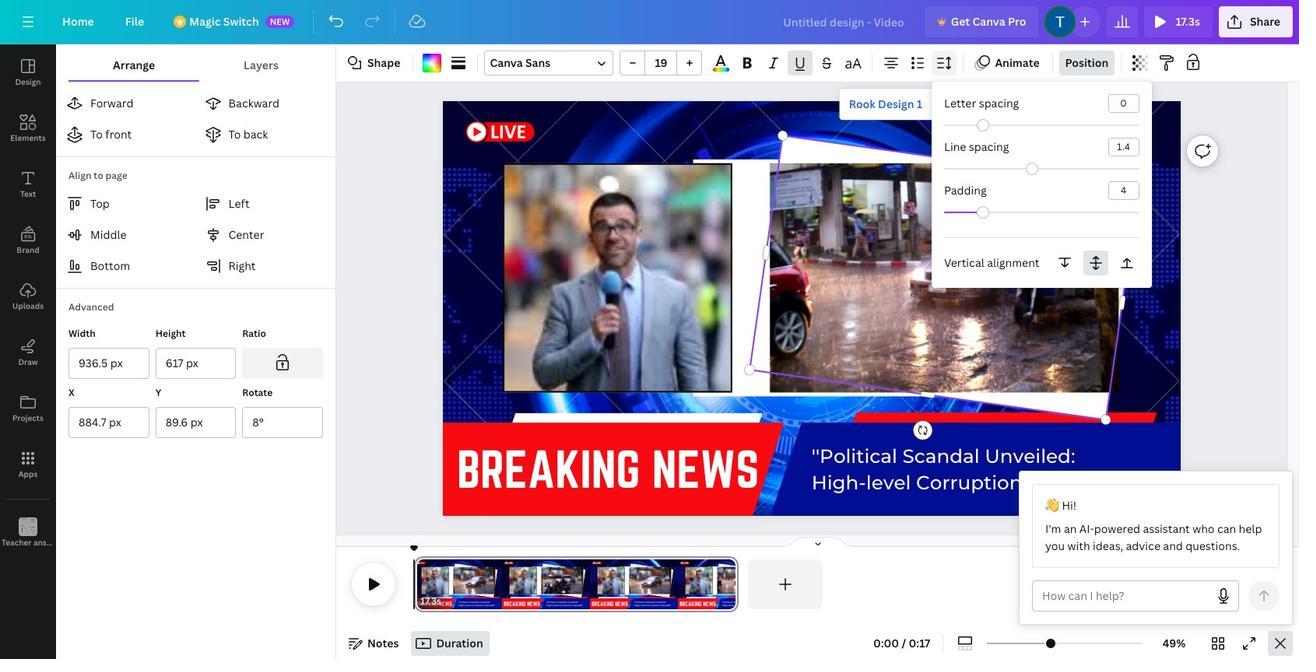 Task type: describe. For each thing, give the bounding box(es) containing it.
trimming, end edge slider
[[725, 560, 739, 610]]

align
[[69, 169, 91, 182]]

animate
[[996, 55, 1040, 70]]

Line spacing text field
[[1109, 139, 1139, 156]]

align to page list
[[56, 188, 336, 282]]

49% button
[[1150, 632, 1200, 657]]

new
[[270, 16, 290, 27]]

page
[[106, 169, 127, 182]]

help
[[1240, 522, 1263, 537]]

1 horizontal spatial design
[[879, 97, 915, 112]]

ai-
[[1080, 522, 1095, 537]]

layers button
[[199, 51, 323, 80]]

position button
[[1060, 51, 1115, 76]]

duration
[[436, 636, 483, 651]]

keys
[[62, 537, 79, 548]]

left button
[[197, 188, 331, 220]]

design button
[[0, 44, 56, 100]]

projects button
[[0, 381, 56, 437]]

rook design 1 link
[[843, 92, 929, 117]]

news
[[653, 441, 760, 498]]

canva sans
[[490, 55, 551, 70]]

0:00 / 0:17
[[874, 636, 931, 651]]

width
[[69, 327, 96, 340]]

high-
[[812, 471, 867, 495]]

vertical
[[945, 255, 985, 270]]

''political
[[812, 445, 898, 468]]

– – number field
[[651, 55, 672, 70]]

y
[[155, 386, 161, 400]]

Y text field
[[166, 408, 226, 438]]

trimming, start edge slider
[[414, 560, 428, 610]]

👋
[[1046, 498, 1060, 513]]

hide pages image
[[781, 537, 856, 549]]

ideas,
[[1093, 539, 1124, 554]]

assistant
[[1144, 522, 1191, 537]]

to front button
[[59, 119, 193, 150]]

and
[[1164, 539, 1184, 554]]

teacher
[[2, 537, 32, 548]]

get canva pro
[[951, 14, 1027, 29]]

0:17
[[909, 636, 931, 651]]

forward
[[90, 96, 134, 111]]

with
[[1068, 539, 1091, 554]]

position
[[1066, 55, 1109, 70]]

animate button
[[971, 51, 1046, 76]]

Design title text field
[[771, 6, 919, 37]]

main menu bar
[[0, 0, 1300, 44]]

canva sans button
[[485, 51, 614, 76]]

Ask Canva Assistant for help text field
[[1043, 582, 1209, 611]]

exposed''
[[1028, 471, 1119, 495]]

canva inside button
[[973, 14, 1006, 29]]

vertical alignment
[[945, 255, 1040, 270]]

shape
[[368, 55, 401, 70]]

answer
[[33, 537, 60, 548]]

can
[[1218, 522, 1237, 537]]

file button
[[113, 6, 157, 37]]

scandal
[[903, 445, 980, 468]]

Width text field
[[79, 349, 139, 379]]

top
[[90, 196, 110, 211]]

👋 hi!
[[1046, 498, 1077, 513]]

get
[[951, 14, 970, 29]]

advanced
[[69, 301, 114, 314]]

duration button
[[412, 632, 490, 657]]

arrange
[[113, 58, 155, 72]]

assistant panel dialog
[[1019, 471, 1294, 625]]

canva inside popup button
[[490, 55, 523, 70]]

level
[[867, 471, 912, 495]]

17.3s inside main menu bar
[[1176, 14, 1201, 29]]

letter
[[945, 96, 977, 111]]

17.3s button inside main menu bar
[[1145, 6, 1213, 37]]

back
[[244, 127, 268, 142]]

backward
[[229, 96, 280, 111]]

line
[[945, 139, 967, 154]]

middle button
[[59, 220, 193, 251]]

brand
[[17, 245, 40, 255]]

unveiled:
[[986, 445, 1076, 468]]

apps button
[[0, 437, 56, 493]]

bottom
[[90, 259, 130, 273]]

ratio
[[242, 327, 266, 340]]

Height text field
[[166, 349, 226, 379]]

magic
[[189, 14, 221, 29]]

design inside button
[[15, 76, 41, 87]]

left
[[229, 196, 250, 211]]

brand button
[[0, 213, 56, 269]]



Task type: vqa. For each thing, say whether or not it's contained in the screenshot.
the Share to the top
no



Task type: locate. For each thing, give the bounding box(es) containing it.
to left back on the left top
[[229, 127, 241, 142]]

to back
[[229, 127, 268, 142]]

backward button
[[197, 88, 331, 119]]

list
[[56, 88, 336, 150]]

1 vertical spatial spacing
[[969, 139, 1010, 154]]

padding
[[945, 183, 987, 198]]

breaking
[[457, 441, 641, 498]]

spacing for letter spacing
[[979, 96, 1020, 111]]

projects
[[12, 413, 44, 424]]

top button
[[59, 188, 193, 220]]

elements button
[[0, 100, 56, 157]]

17.3s button left share dropdown button
[[1145, 6, 1213, 37]]

list containing forward
[[56, 88, 336, 150]]

shape button
[[343, 51, 407, 76]]

17.3s left page title text box in the left of the page
[[421, 595, 442, 608]]

17.3s button left page title text box in the left of the page
[[421, 594, 442, 610]]

17.3s left share dropdown button
[[1176, 14, 1201, 29]]

0 vertical spatial spacing
[[979, 96, 1020, 111]]

1 horizontal spatial canva
[[973, 14, 1006, 29]]

canva
[[973, 14, 1006, 29], [490, 55, 523, 70]]

0 horizontal spatial 17.3s
[[421, 595, 442, 608]]

bottom button
[[59, 251, 193, 282]]

49%
[[1163, 636, 1186, 651]]

right
[[229, 259, 256, 273]]

to
[[90, 127, 103, 142], [229, 127, 241, 142]]

17.3s button
[[1145, 6, 1213, 37], [421, 594, 442, 610]]

0:00
[[874, 636, 900, 651]]

#ffffff image
[[423, 54, 442, 72]]

color range image
[[713, 68, 730, 72]]

to for to front
[[90, 127, 103, 142]]

1 vertical spatial canva
[[490, 55, 523, 70]]

share button
[[1220, 6, 1294, 37]]

0 horizontal spatial design
[[15, 76, 41, 87]]

home
[[62, 14, 94, 29]]

1 to from the left
[[90, 127, 103, 142]]

to front
[[90, 127, 132, 142]]

rook design 1
[[850, 97, 923, 112]]

1 vertical spatial 17.3s button
[[421, 594, 442, 610]]

canva left pro
[[973, 14, 1006, 29]]

spacing right the letter
[[979, 96, 1020, 111]]

0 horizontal spatial to
[[90, 127, 103, 142]]

center
[[229, 227, 264, 242]]

design
[[15, 76, 41, 87], [879, 97, 915, 112]]

to for to back
[[229, 127, 241, 142]]

side panel tab list
[[0, 44, 79, 562]]

front
[[105, 127, 132, 142]]

uploads
[[12, 301, 44, 312]]

you
[[1046, 539, 1065, 554]]

file
[[125, 14, 144, 29]]

1 horizontal spatial to
[[229, 127, 241, 142]]

spacing right line
[[969, 139, 1010, 154]]

1
[[917, 97, 923, 112]]

design up elements button
[[15, 76, 41, 87]]

teacher answer keys
[[2, 537, 79, 548]]

i'm an ai-powered assistant who can help you with ideas, advice and questions.
[[1046, 522, 1263, 554]]

get canva pro button
[[925, 6, 1039, 37]]

arrange button
[[69, 51, 199, 80]]

0 vertical spatial canva
[[973, 14, 1006, 29]]

i'm
[[1046, 522, 1062, 537]]

Letter spacing text field
[[1109, 95, 1139, 112]]

0 vertical spatial 17.3s button
[[1145, 6, 1213, 37]]

uploads button
[[0, 269, 56, 325]]

text button
[[0, 157, 56, 213]]

middle
[[90, 227, 127, 242]]

1 vertical spatial 17.3s
[[421, 595, 442, 608]]

1 vertical spatial design
[[879, 97, 915, 112]]

share
[[1251, 14, 1281, 29]]

alignment
[[988, 255, 1040, 270]]

canva left sans
[[490, 55, 523, 70]]

magic switch
[[189, 14, 259, 29]]

17.3s
[[1176, 14, 1201, 29], [421, 595, 442, 608]]

group
[[620, 51, 703, 76]]

1 horizontal spatial 17.3s
[[1176, 14, 1201, 29]]

0 horizontal spatial canva
[[490, 55, 523, 70]]

x
[[69, 386, 75, 400]]

to back button
[[197, 119, 331, 150]]

pro
[[1009, 14, 1027, 29]]

breaking news
[[457, 441, 760, 498]]

Padding text field
[[1109, 182, 1139, 199]]

right button
[[197, 251, 331, 282]]

line spacing
[[945, 139, 1010, 154]]

2 to from the left
[[229, 127, 241, 142]]

to left front
[[90, 127, 103, 142]]

1 horizontal spatial 17.3s button
[[1145, 6, 1213, 37]]

corruption
[[917, 471, 1023, 495]]

Page title text field
[[448, 594, 455, 610]]

0 vertical spatial design
[[15, 76, 41, 87]]

powered
[[1095, 522, 1141, 537]]

design left 1
[[879, 97, 915, 112]]

0 vertical spatial 17.3s
[[1176, 14, 1201, 29]]

rook
[[850, 97, 876, 112]]

sans
[[526, 55, 551, 70]]

who
[[1193, 522, 1215, 537]]

spacing for line spacing
[[969, 139, 1010, 154]]

0 horizontal spatial 17.3s button
[[421, 594, 442, 610]]

Rotate text field
[[253, 408, 313, 438]]

forward button
[[59, 88, 193, 119]]

text
[[20, 188, 36, 199]]

questions.
[[1186, 539, 1241, 554]]

;
[[27, 539, 29, 549]]

advice
[[1127, 539, 1161, 554]]

notes
[[368, 636, 399, 651]]

height
[[155, 327, 186, 340]]

align to page
[[69, 169, 127, 182]]

/
[[902, 636, 907, 651]]

X text field
[[79, 408, 139, 438]]

letter spacing
[[945, 96, 1020, 111]]

an
[[1065, 522, 1077, 537]]

rotate
[[242, 386, 273, 400]]

home link
[[50, 6, 107, 37]]



